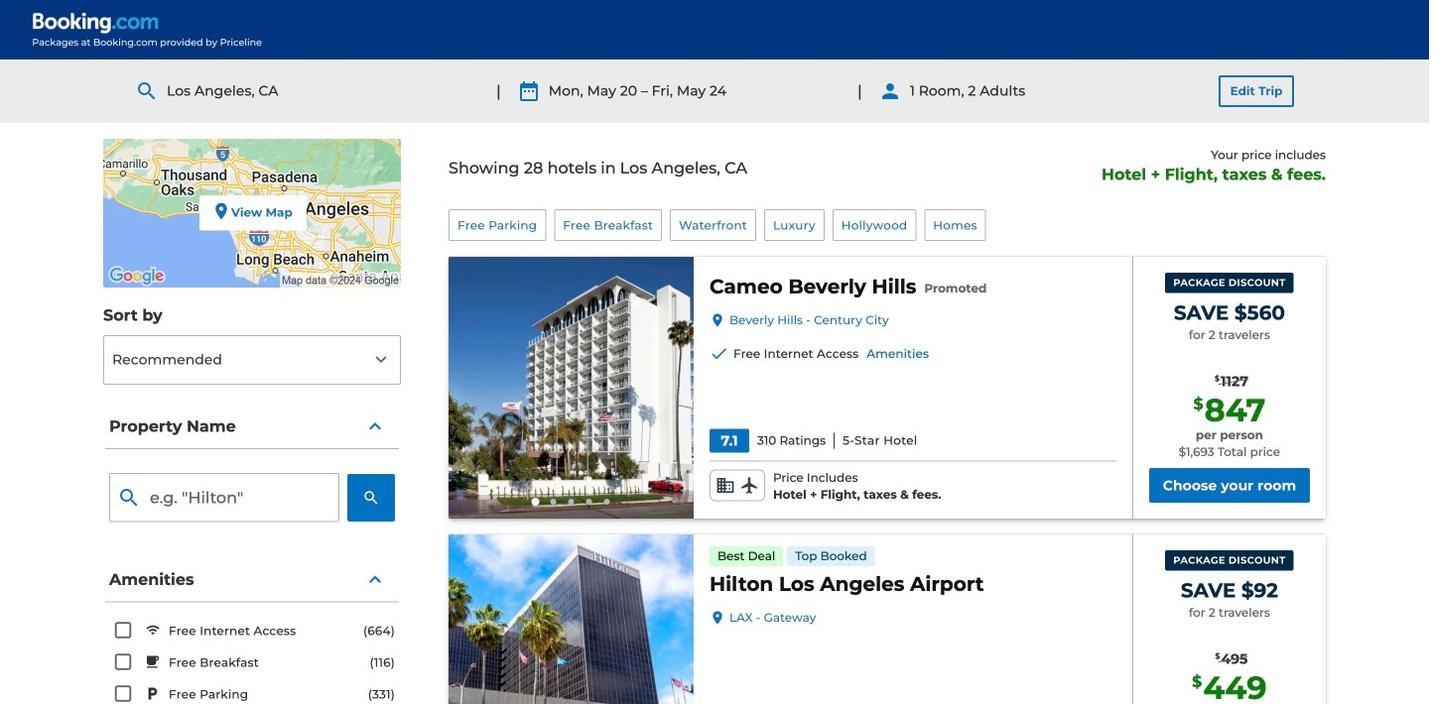 Task type: locate. For each thing, give the bounding box(es) containing it.
booking.com packages image
[[32, 12, 263, 48]]

go to image #5 image
[[604, 500, 610, 506]]

go to image #1 image
[[532, 499, 540, 507]]



Task type: describe. For each thing, give the bounding box(es) containing it.
go to image #3 image
[[568, 500, 574, 506]]

go to image #4 image
[[586, 500, 592, 506]]

photo carousel region
[[449, 257, 694, 519]]

property building image
[[449, 257, 694, 519]]

exterior view image
[[449, 535, 694, 705]]

hilton los angeles airport element
[[710, 571, 984, 599]]

7.1 out of 10 average guest rating element
[[710, 429, 750, 453]]

go to image #2 image
[[551, 500, 556, 506]]

e.g. "Hilton" text field
[[109, 474, 340, 523]]



Task type: vqa. For each thing, say whether or not it's contained in the screenshot.
per inside $ 1804 per person $5,412 Total price
no



